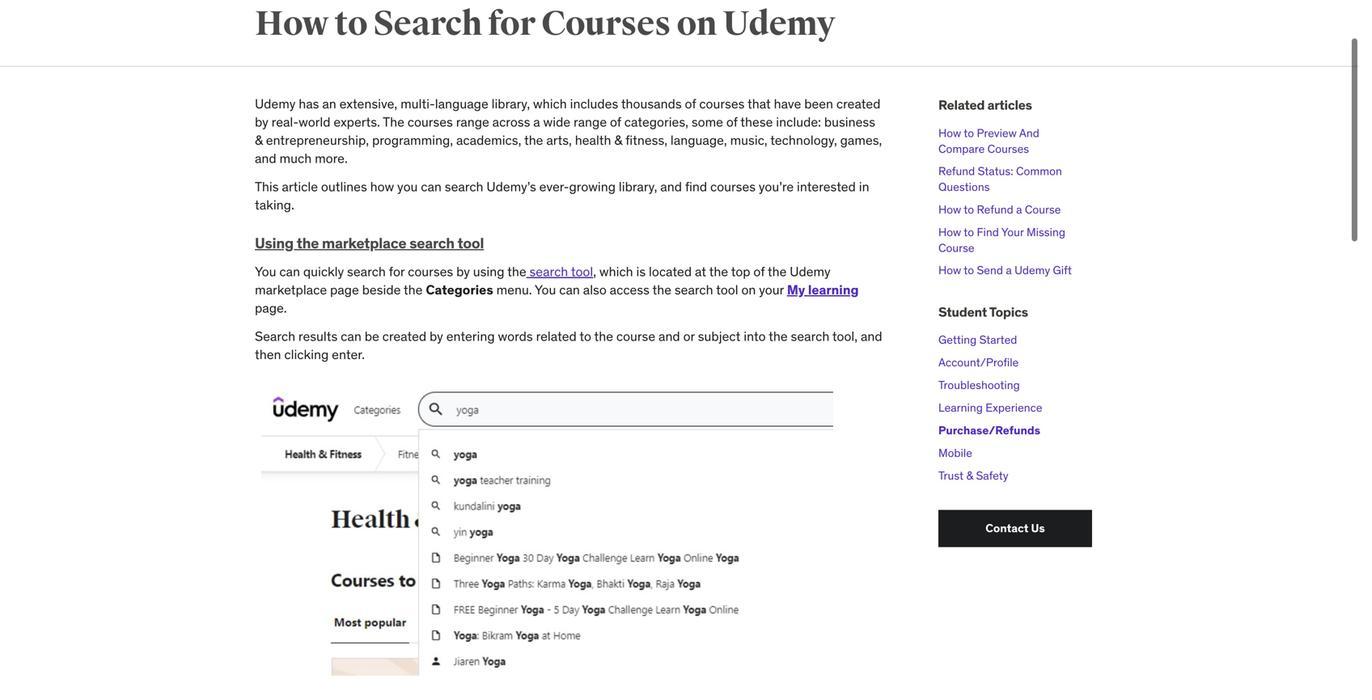 Task type: locate. For each thing, give the bounding box(es) containing it.
1 vertical spatial course
[[939, 241, 975, 255]]

how to send a udemy gift link
[[939, 263, 1072, 277]]

0 vertical spatial course
[[1025, 202, 1061, 217]]

the inside . the courses range across a wide range of categories, some of these include: business & entrepreneurship, programming, academics, the arts, health & fitness, language, music, technology, games, and much more.
[[524, 132, 543, 148]]

refund
[[939, 164, 975, 178], [977, 202, 1014, 217]]

and up this
[[255, 150, 276, 167]]

tool
[[458, 234, 484, 252], [571, 263, 593, 280], [716, 281, 738, 298]]

these
[[741, 114, 773, 130]]

search inside categories menu. you can also access the search tool on your my learning page.
[[675, 281, 713, 298]]

1 vertical spatial refund
[[977, 202, 1014, 217]]

courses
[[699, 96, 745, 112], [408, 114, 453, 130], [710, 178, 756, 195], [408, 263, 453, 280]]

how to refund a course link
[[939, 202, 1061, 217]]

the up quickly
[[297, 234, 319, 252]]

mobile link
[[939, 446, 973, 461]]

into
[[744, 328, 766, 345]]

courses right find
[[710, 178, 756, 195]]

results
[[299, 328, 338, 345]]

trust
[[939, 469, 964, 483]]

1 horizontal spatial courses
[[988, 142, 1029, 156]]

by for courses that have been created by
[[255, 114, 268, 130]]

1 vertical spatial search
[[255, 328, 295, 345]]

search down at
[[675, 281, 713, 298]]

courses up some
[[699, 96, 745, 112]]

course up how to send a udemy gift link
[[939, 241, 975, 255]]

can up enter.
[[341, 328, 362, 345]]

1 vertical spatial a
[[1016, 202, 1022, 217]]

0 horizontal spatial refund
[[939, 164, 975, 178]]

0 horizontal spatial library,
[[492, 96, 530, 112]]

wide
[[543, 114, 571, 130]]

contact us button
[[939, 510, 1092, 547]]

&
[[255, 132, 263, 148], [614, 132, 622, 148], [966, 469, 973, 483]]

search left udemy's
[[445, 178, 483, 195]]

my learning link
[[787, 281, 859, 298]]

tool up the using at left
[[458, 234, 484, 252]]

purchase/refunds
[[939, 423, 1041, 438]]

of right top in the top of the page
[[754, 263, 765, 280]]

search up categories in the left of the page
[[410, 234, 455, 252]]

2 range from the left
[[574, 114, 607, 130]]

is
[[636, 263, 646, 280]]

which up wide
[[533, 96, 567, 112]]

library, right growing
[[619, 178, 657, 195]]

1 horizontal spatial by
[[430, 328, 443, 345]]

the left course
[[594, 328, 613, 345]]

can right you
[[421, 178, 442, 195]]

of down includes
[[610, 114, 621, 130]]

0 horizontal spatial on
[[677, 3, 717, 45]]

of
[[685, 96, 696, 112], [610, 114, 621, 130], [726, 114, 738, 130], [754, 263, 765, 280]]

course
[[1025, 202, 1061, 217], [939, 241, 975, 255]]

by up categories in the left of the page
[[456, 263, 470, 280]]

real-
[[272, 114, 299, 130]]

topics
[[989, 304, 1028, 320]]

on
[[677, 3, 717, 45], [742, 281, 756, 298]]

1 range from the left
[[456, 114, 489, 130]]

the left arts,
[[524, 132, 543, 148]]

udemy up my learning link
[[790, 263, 831, 280]]

& right trust
[[966, 469, 973, 483]]

0 vertical spatial a
[[533, 114, 540, 130]]

range
[[456, 114, 489, 130], [574, 114, 607, 130]]

gift
[[1053, 263, 1072, 277]]

0 horizontal spatial a
[[533, 114, 540, 130]]

search inside search results can be created by entering words related to the course and or subject into the search tool, and then clicking enter.
[[255, 328, 295, 345]]

2 vertical spatial by
[[430, 328, 443, 345]]

preview
[[977, 126, 1017, 140]]

quickly
[[303, 263, 344, 280]]

1 vertical spatial created
[[382, 328, 427, 345]]

questions
[[939, 180, 990, 194]]

1 horizontal spatial range
[[574, 114, 607, 130]]

article
[[282, 178, 318, 195]]

range down 'udemy has an extensive, multi-language library, which includes thousands of'
[[456, 114, 489, 130]]

udemy inside the how to preview and compare courses refund status: common questions how to refund a course how to find your missing course how to send a udemy gift
[[1015, 263, 1050, 277]]

the up your
[[768, 263, 787, 280]]

more.
[[315, 150, 348, 167]]

1 vertical spatial on
[[742, 281, 756, 298]]

& right health
[[614, 132, 622, 148]]

marketplace up quickly
[[322, 234, 406, 252]]

0 vertical spatial by
[[255, 114, 268, 130]]

courses down the multi- at the left top of page
[[408, 114, 453, 130]]

of inside top of the udemy marketplace page beside the
[[754, 263, 765, 280]]

2 horizontal spatial tool
[[716, 281, 738, 298]]

and left find
[[660, 178, 682, 195]]

by inside search results can be created by entering words related to the course and or subject into the search tool, and then clicking enter.
[[430, 328, 443, 345]]

tool,
[[832, 328, 858, 345]]

refund status: common questions link
[[939, 164, 1062, 194]]

us
[[1031, 521, 1045, 536]]

marketplace
[[322, 234, 406, 252], [255, 281, 327, 298]]

you down using
[[255, 263, 276, 280]]

language
[[435, 96, 489, 112]]

learning
[[808, 281, 859, 298]]

which right , on the left of the page
[[599, 263, 633, 280]]

created up 'business' at the right top
[[837, 96, 881, 112]]

marketplace up page.
[[255, 281, 327, 298]]

0 vertical spatial which
[[533, 96, 567, 112]]

contact us
[[986, 521, 1045, 536]]

using
[[255, 234, 294, 252]]

courses inside the how to preview and compare courses refund status: common questions how to refund a course how to find your missing course how to send a udemy gift
[[988, 142, 1029, 156]]

1 horizontal spatial &
[[614, 132, 622, 148]]

course up missing
[[1025, 202, 1061, 217]]

courses inside this article outlines how you can search udemy's ever-growing library, and find courses you're interested in taking.
[[710, 178, 756, 195]]

created
[[837, 96, 881, 112], [382, 328, 427, 345]]

0 vertical spatial library,
[[492, 96, 530, 112]]

search left tool,
[[791, 328, 830, 345]]

you down search tool link
[[535, 281, 556, 298]]

tool up also
[[571, 263, 593, 280]]

1 horizontal spatial for
[[488, 3, 535, 45]]

a left wide
[[533, 114, 540, 130]]

the right beside
[[404, 281, 423, 298]]

my
[[787, 281, 805, 298]]

tool inside categories menu. you can also access the search tool on your my learning page.
[[716, 281, 738, 298]]

0 vertical spatial courses
[[541, 3, 671, 45]]

and right tool,
[[861, 328, 882, 345]]

created inside the courses that have been created by
[[837, 96, 881, 112]]

refund up questions
[[939, 164, 975, 178]]

by left the "entering"
[[430, 328, 443, 345]]

status:
[[978, 164, 1014, 178]]

include:
[[776, 114, 821, 130]]

you
[[397, 178, 418, 195]]

1 vertical spatial marketplace
[[255, 281, 327, 298]]

courses down preview
[[988, 142, 1029, 156]]

can down search tool link
[[559, 281, 580, 298]]

udemy left gift
[[1015, 263, 1050, 277]]

refund up find
[[977, 202, 1014, 217]]

1 vertical spatial by
[[456, 263, 470, 280]]

created inside search results can be created by entering words related to the course and or subject into the search tool, and then clicking enter.
[[382, 328, 427, 345]]

by
[[255, 114, 268, 130], [456, 263, 470, 280], [430, 328, 443, 345]]

and
[[1019, 126, 1040, 140]]

udemy up the have
[[723, 3, 835, 45]]

0 vertical spatial search
[[373, 3, 482, 45]]

0 horizontal spatial by
[[255, 114, 268, 130]]

& inside getting started account/profile troubleshooting learning experience purchase/refunds mobile trust & safety
[[966, 469, 973, 483]]

by left real-
[[255, 114, 268, 130]]

how
[[255, 3, 328, 45], [939, 126, 961, 140], [939, 202, 961, 217], [939, 225, 961, 239], [939, 263, 961, 277]]

1 horizontal spatial on
[[742, 281, 756, 298]]

0 horizontal spatial search
[[255, 328, 295, 345]]

using
[[473, 263, 505, 280]]

search up then
[[255, 328, 295, 345]]

can inside categories menu. you can also access the search tool on your my learning page.
[[559, 281, 580, 298]]

this article outlines how you can search udemy's ever-growing library, and find courses you're interested in taking.
[[255, 178, 869, 213]]

1 horizontal spatial created
[[837, 96, 881, 112]]

& up this
[[255, 132, 263, 148]]

in
[[859, 178, 869, 195]]

1 horizontal spatial a
[[1006, 263, 1012, 277]]

a up your
[[1016, 202, 1022, 217]]

beside
[[362, 281, 401, 298]]

search inside this article outlines how you can search udemy's ever-growing library, and find courses you're interested in taking.
[[445, 178, 483, 195]]

have
[[774, 96, 801, 112]]

this
[[255, 178, 279, 195]]

0 horizontal spatial you
[[255, 263, 276, 280]]

you can quickly search for courses by using the search tool , which is located at the
[[255, 263, 731, 280]]

1 vertical spatial library,
[[619, 178, 657, 195]]

1 horizontal spatial you
[[535, 281, 556, 298]]

articles
[[988, 97, 1032, 113]]

search
[[445, 178, 483, 195], [410, 234, 455, 252], [347, 263, 386, 280], [530, 263, 568, 280], [675, 281, 713, 298], [791, 328, 830, 345]]

courses inside . the courses range across a wide range of categories, some of these include: business & entrepreneurship, programming, academics, the arts, health & fitness, language, music, technology, games, and much more.
[[408, 114, 453, 130]]

0 vertical spatial for
[[488, 3, 535, 45]]

using_the_search_tool.jpg image
[[261, 387, 833, 676]]

for
[[488, 3, 535, 45], [389, 263, 405, 280]]

0 horizontal spatial tool
[[458, 234, 484, 252]]

created right be
[[382, 328, 427, 345]]

the up "menu."
[[507, 263, 526, 280]]

2 horizontal spatial &
[[966, 469, 973, 483]]

the down located
[[653, 281, 672, 298]]

2 horizontal spatial a
[[1016, 202, 1022, 217]]

can down using
[[279, 263, 300, 280]]

some
[[692, 114, 723, 130]]

page.
[[255, 300, 287, 316]]

2 vertical spatial tool
[[716, 281, 738, 298]]

search tool link
[[526, 263, 593, 280]]

library,
[[492, 96, 530, 112], [619, 178, 657, 195]]

0 horizontal spatial range
[[456, 114, 489, 130]]

courses up includes
[[541, 3, 671, 45]]

by inside the courses that have been created by
[[255, 114, 268, 130]]

a right send
[[1006, 263, 1012, 277]]

on inside categories menu. you can also access the search tool on your my learning page.
[[742, 281, 756, 298]]

1 vertical spatial you
[[535, 281, 556, 298]]

and
[[255, 150, 276, 167], [660, 178, 682, 195], [659, 328, 680, 345], [861, 328, 882, 345]]

0 horizontal spatial course
[[939, 241, 975, 255]]

mobile
[[939, 446, 973, 461]]

search up the multi- at the left top of page
[[373, 3, 482, 45]]

language,
[[671, 132, 727, 148]]

courses up categories in the left of the page
[[408, 263, 453, 280]]

1 horizontal spatial which
[[599, 263, 633, 280]]

range up health
[[574, 114, 607, 130]]

0 vertical spatial refund
[[939, 164, 975, 178]]

0 vertical spatial created
[[837, 96, 881, 112]]

1 vertical spatial tool
[[571, 263, 593, 280]]

1 horizontal spatial refund
[[977, 202, 1014, 217]]

1 horizontal spatial library,
[[619, 178, 657, 195]]

business
[[824, 114, 875, 130]]

games,
[[840, 132, 882, 148]]

,
[[593, 263, 596, 280]]

0 horizontal spatial created
[[382, 328, 427, 345]]

library, up 'across'
[[492, 96, 530, 112]]

related
[[939, 97, 985, 113]]

search
[[373, 3, 482, 45], [255, 328, 295, 345]]

that
[[748, 96, 771, 112]]

1 vertical spatial for
[[389, 263, 405, 280]]

to inside search results can be created by entering words related to the course and or subject into the search tool, and then clicking enter.
[[580, 328, 591, 345]]

tool down top in the top of the page
[[716, 281, 738, 298]]

you inside categories menu. you can also access the search tool on your my learning page.
[[535, 281, 556, 298]]

which
[[533, 96, 567, 112], [599, 263, 633, 280]]

1 vertical spatial courses
[[988, 142, 1029, 156]]



Task type: describe. For each thing, give the bounding box(es) containing it.
interested
[[797, 178, 856, 195]]

extensive,
[[340, 96, 397, 112]]

been
[[804, 96, 833, 112]]

udemy up real-
[[255, 96, 296, 112]]

academics,
[[456, 132, 521, 148]]

started
[[980, 333, 1017, 347]]

includes
[[570, 96, 618, 112]]

udemy inside top of the udemy marketplace page beside the
[[790, 263, 831, 280]]

library, inside this article outlines how you can search udemy's ever-growing library, and find courses you're interested in taking.
[[619, 178, 657, 195]]

located
[[649, 263, 692, 280]]

1 horizontal spatial tool
[[571, 263, 593, 280]]

common
[[1016, 164, 1062, 178]]

. the courses range across a wide range of categories, some of these include: business & entrepreneurship, programming, academics, the arts, health & fitness, language, music, technology, games, and much more.
[[255, 114, 882, 167]]

missing
[[1027, 225, 1066, 239]]

experience
[[986, 401, 1043, 415]]

0 vertical spatial you
[[255, 263, 276, 280]]

1 horizontal spatial course
[[1025, 202, 1061, 217]]

created for be
[[382, 328, 427, 345]]

or
[[683, 328, 695, 345]]

courses that have been created by
[[255, 96, 881, 130]]

student
[[939, 304, 987, 320]]

1 vertical spatial which
[[599, 263, 633, 280]]

much
[[280, 150, 312, 167]]

troubleshooting
[[939, 378, 1020, 393]]

categories
[[426, 281, 493, 298]]

has
[[299, 96, 319, 112]]

1 horizontal spatial search
[[373, 3, 482, 45]]

the
[[383, 114, 404, 130]]

access
[[610, 281, 650, 298]]

related articles
[[939, 97, 1032, 113]]

account/profile link
[[939, 355, 1019, 370]]

2 horizontal spatial by
[[456, 263, 470, 280]]

using the marketplace search tool
[[255, 234, 484, 252]]

getting started link
[[939, 333, 1017, 347]]

music,
[[730, 132, 768, 148]]

can inside this article outlines how you can search udemy's ever-growing library, and find courses you're interested in taking.
[[421, 178, 442, 195]]

words
[[498, 328, 533, 345]]

udemy's
[[487, 178, 536, 195]]

how to search for courses on udemy
[[255, 3, 835, 45]]

how to find your missing course link
[[939, 225, 1066, 255]]

across
[[492, 114, 530, 130]]

your
[[759, 281, 784, 298]]

thousands
[[621, 96, 682, 112]]

the right at
[[709, 263, 728, 280]]

can inside search results can be created by entering words related to the course and or subject into the search tool, and then clicking enter.
[[341, 328, 362, 345]]

contact
[[986, 521, 1029, 536]]

menu.
[[496, 281, 532, 298]]

you're
[[759, 178, 794, 195]]

0 horizontal spatial for
[[389, 263, 405, 280]]

top of the udemy marketplace page beside the
[[255, 263, 831, 298]]

student topics
[[939, 304, 1028, 320]]

learning experience link
[[939, 401, 1043, 415]]

search results can be created by entering words related to the course and or subject into the search tool, and then clicking enter.
[[255, 328, 882, 363]]

0 horizontal spatial courses
[[541, 3, 671, 45]]

getting started account/profile troubleshooting learning experience purchase/refunds mobile trust & safety
[[939, 333, 1043, 483]]

a inside . the courses range across a wide range of categories, some of these include: business & entrepreneurship, programming, academics, the arts, health & fitness, language, music, technology, games, and much more.
[[533, 114, 540, 130]]

then
[[255, 346, 281, 363]]

and inside . the courses range across a wide range of categories, some of these include: business & entrepreneurship, programming, academics, the arts, health & fitness, language, music, technology, games, and much more.
[[255, 150, 276, 167]]

experts
[[334, 114, 377, 130]]

clicking
[[284, 346, 329, 363]]

course
[[616, 328, 656, 345]]

and left or
[[659, 328, 680, 345]]

top
[[731, 263, 751, 280]]

search up categories menu. you can also access the search tool on your my learning page.
[[530, 263, 568, 280]]

0 vertical spatial tool
[[458, 234, 484, 252]]

how to preview and compare courses link
[[939, 126, 1040, 156]]

of up some
[[685, 96, 696, 112]]

your
[[1001, 225, 1024, 239]]

an
[[322, 96, 336, 112]]

.
[[377, 114, 380, 130]]

multi-
[[401, 96, 435, 112]]

at
[[695, 263, 706, 280]]

the right into on the right of page
[[769, 328, 788, 345]]

the inside categories menu. you can also access the search tool on your my learning page.
[[653, 281, 672, 298]]

2 vertical spatial a
[[1006, 263, 1012, 277]]

how
[[370, 178, 394, 195]]

world
[[299, 114, 331, 130]]

getting
[[939, 333, 977, 347]]

technology,
[[771, 132, 837, 148]]

and inside this article outlines how you can search udemy's ever-growing library, and find courses you're interested in taking.
[[660, 178, 682, 195]]

courses inside the courses that have been created by
[[699, 96, 745, 112]]

created for been
[[837, 96, 881, 112]]

health
[[575, 132, 611, 148]]

by for search results can be created by entering words related to the course and or subject into the search tool, and then clicking enter.
[[430, 328, 443, 345]]

search up beside
[[347, 263, 386, 280]]

taking.
[[255, 197, 294, 213]]

subject
[[698, 328, 741, 345]]

categories,
[[624, 114, 689, 130]]

categories menu. you can also access the search tool on your my learning page.
[[255, 281, 859, 316]]

0 vertical spatial on
[[677, 3, 717, 45]]

udemy has an extensive, multi-language library, which includes thousands of
[[255, 96, 699, 112]]

marketplace inside top of the udemy marketplace page beside the
[[255, 281, 327, 298]]

how to preview and compare courses refund status: common questions how to refund a course how to find your missing course how to send a udemy gift
[[939, 126, 1072, 277]]

ever-
[[539, 178, 569, 195]]

also
[[583, 281, 607, 298]]

programming,
[[372, 132, 453, 148]]

find
[[977, 225, 999, 239]]

troubleshooting link
[[939, 378, 1020, 393]]

send
[[977, 263, 1003, 277]]

compare
[[939, 142, 985, 156]]

of right some
[[726, 114, 738, 130]]

0 horizontal spatial &
[[255, 132, 263, 148]]

outlines
[[321, 178, 367, 195]]

0 horizontal spatial which
[[533, 96, 567, 112]]

purchase/refunds link
[[939, 423, 1041, 438]]

account/profile
[[939, 355, 1019, 370]]

0 vertical spatial marketplace
[[322, 234, 406, 252]]

learning
[[939, 401, 983, 415]]

search inside search results can be created by entering words related to the course and or subject into the search tool, and then clicking enter.
[[791, 328, 830, 345]]



Task type: vqa. For each thing, say whether or not it's contained in the screenshot.
. The courses range across a wide range of categories, some of these include: business & entrepreneurship, programming, academics, the arts, health & fitness, language, music, technology, games, and much more.
yes



